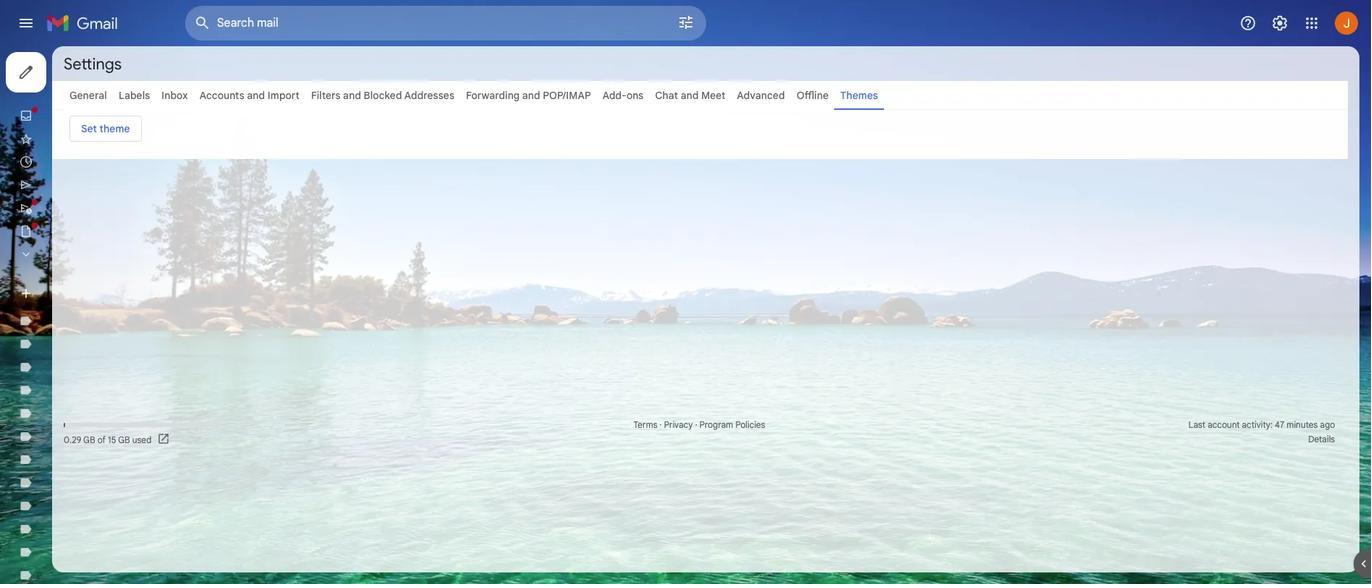 Task type: describe. For each thing, give the bounding box(es) containing it.
0.29
[[64, 435, 81, 445]]

2 · from the left
[[695, 420, 697, 431]]

advanced link
[[737, 89, 785, 102]]

inbox
[[162, 89, 188, 102]]

add-ons link
[[603, 89, 644, 102]]

pop/imap
[[543, 89, 591, 102]]

general link
[[69, 89, 107, 102]]

ago
[[1320, 420, 1335, 431]]

and for chat
[[681, 89, 699, 102]]

details link
[[1308, 434, 1335, 445]]

of
[[97, 435, 106, 445]]

filters
[[311, 89, 340, 102]]

themes
[[840, 89, 878, 102]]

filters and blocked addresses link
[[311, 89, 454, 102]]

accounts and import
[[199, 89, 300, 102]]

meet
[[701, 89, 725, 102]]

details
[[1308, 434, 1335, 445]]

account
[[1208, 420, 1240, 431]]

labels
[[119, 89, 150, 102]]

and for filters
[[343, 89, 361, 102]]

1 · from the left
[[660, 420, 662, 431]]

addresses
[[404, 89, 454, 102]]

settings
[[64, 54, 122, 73]]

policies
[[736, 420, 765, 431]]

set theme
[[81, 122, 130, 135]]

inbox link
[[162, 89, 188, 102]]

privacy link
[[664, 420, 693, 431]]

terms · privacy · program policies
[[633, 420, 765, 431]]

set theme button
[[69, 116, 142, 142]]

last account activity: 47 minutes ago details
[[1189, 420, 1335, 445]]

footer containing terms
[[52, 418, 1348, 447]]

used
[[132, 435, 151, 445]]

minutes
[[1287, 420, 1318, 431]]

add-
[[603, 89, 627, 102]]

advanced
[[737, 89, 785, 102]]

terms link
[[633, 420, 657, 431]]

blocked
[[364, 89, 402, 102]]

add-ons
[[603, 89, 644, 102]]

and for forwarding
[[522, 89, 540, 102]]

program
[[700, 420, 733, 431]]

0.29 gb of 15 gb used
[[64, 435, 151, 445]]

2 gb from the left
[[118, 435, 130, 445]]

activity:
[[1242, 420, 1273, 431]]

forwarding and pop/imap link
[[466, 89, 591, 102]]

accounts
[[199, 89, 244, 102]]



Task type: vqa. For each thing, say whether or not it's contained in the screenshot.
Dewdrop Enchanted link
no



Task type: locate. For each thing, give the bounding box(es) containing it.
gb right 15
[[118, 435, 130, 445]]

4 and from the left
[[681, 89, 699, 102]]

import
[[268, 89, 300, 102]]

theme
[[99, 122, 130, 135]]

and right 'chat'
[[681, 89, 699, 102]]

gmail image
[[46, 9, 125, 38]]

chat and meet link
[[655, 89, 725, 102]]

15
[[108, 435, 116, 445]]

0 horizontal spatial ·
[[660, 420, 662, 431]]

2 and from the left
[[343, 89, 361, 102]]

and for accounts
[[247, 89, 265, 102]]

offline
[[797, 89, 829, 102]]

and left import
[[247, 89, 265, 102]]

last
[[1189, 420, 1206, 431]]

1 horizontal spatial ·
[[695, 420, 697, 431]]

None search field
[[185, 6, 706, 41]]

Search mail text field
[[217, 16, 637, 30]]

gb
[[83, 435, 95, 445], [118, 435, 130, 445]]

gb left of
[[83, 435, 95, 445]]

themes link
[[840, 89, 878, 102]]

1 horizontal spatial gb
[[118, 435, 130, 445]]

accounts and import link
[[199, 89, 300, 102]]

advanced search options image
[[671, 8, 700, 37]]

1 gb from the left
[[83, 435, 95, 445]]

·
[[660, 420, 662, 431], [695, 420, 697, 431]]

chat and meet
[[655, 89, 725, 102]]

chat
[[655, 89, 678, 102]]

47
[[1275, 420, 1285, 431]]

follow link to manage storage image
[[157, 433, 172, 447]]

0 horizontal spatial gb
[[83, 435, 95, 445]]

set
[[81, 122, 97, 135]]

· right terms
[[660, 420, 662, 431]]

forwarding and pop/imap
[[466, 89, 591, 102]]

main menu image
[[17, 14, 35, 32]]

3 and from the left
[[522, 89, 540, 102]]

filters and blocked addresses
[[311, 89, 454, 102]]

terms
[[633, 420, 657, 431]]

program policies link
[[700, 420, 765, 431]]

search mail image
[[190, 10, 216, 36]]

settings image
[[1271, 14, 1289, 32]]

and right filters
[[343, 89, 361, 102]]

navigation
[[0, 46, 174, 585]]

forwarding
[[466, 89, 520, 102]]

privacy
[[664, 420, 693, 431]]

· right privacy link in the bottom of the page
[[695, 420, 697, 431]]

1 and from the left
[[247, 89, 265, 102]]

labels link
[[119, 89, 150, 102]]

support image
[[1239, 14, 1257, 32]]

footer
[[52, 418, 1348, 447]]

offline link
[[797, 89, 829, 102]]

ons
[[627, 89, 644, 102]]

general
[[69, 89, 107, 102]]

and
[[247, 89, 265, 102], [343, 89, 361, 102], [522, 89, 540, 102], [681, 89, 699, 102]]

and left pop/imap on the top left of page
[[522, 89, 540, 102]]



